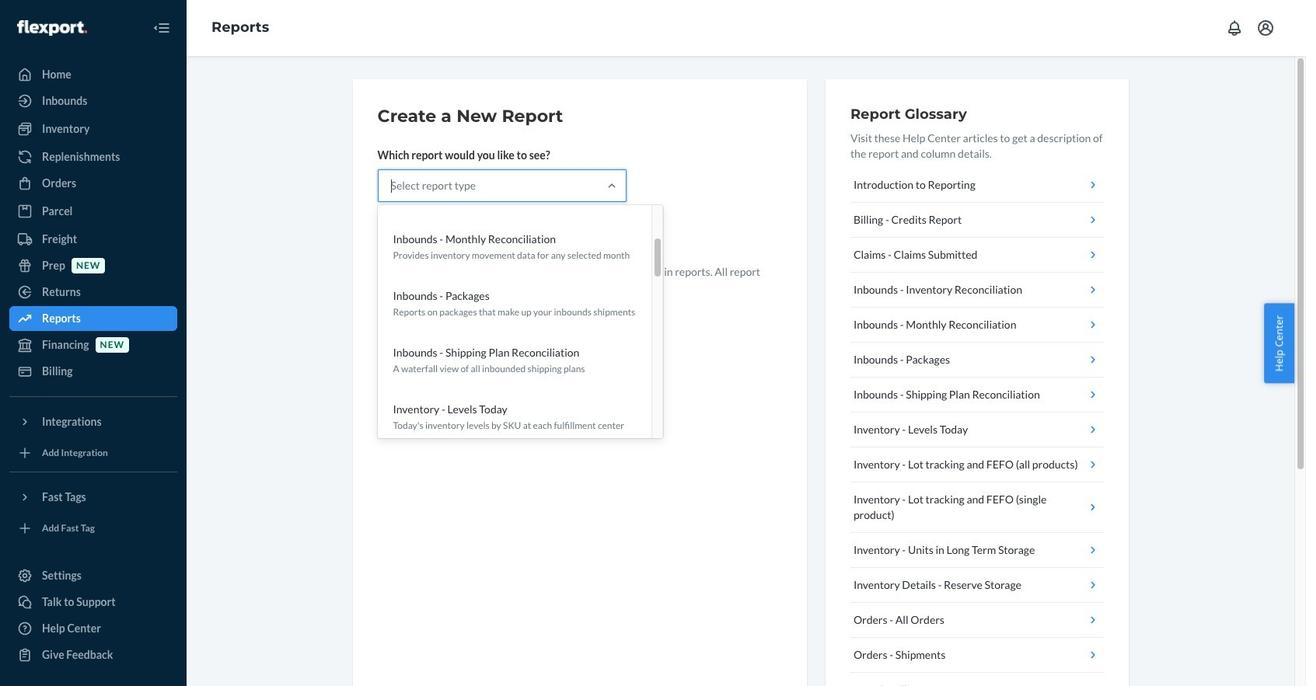 Task type: locate. For each thing, give the bounding box(es) containing it.
open account menu image
[[1257, 19, 1276, 37]]

open notifications image
[[1226, 19, 1245, 37]]



Task type: vqa. For each thing, say whether or not it's contained in the screenshot.
the bottom Help Center
no



Task type: describe. For each thing, give the bounding box(es) containing it.
flexport logo image
[[17, 20, 87, 36]]

close navigation image
[[152, 19, 171, 37]]



